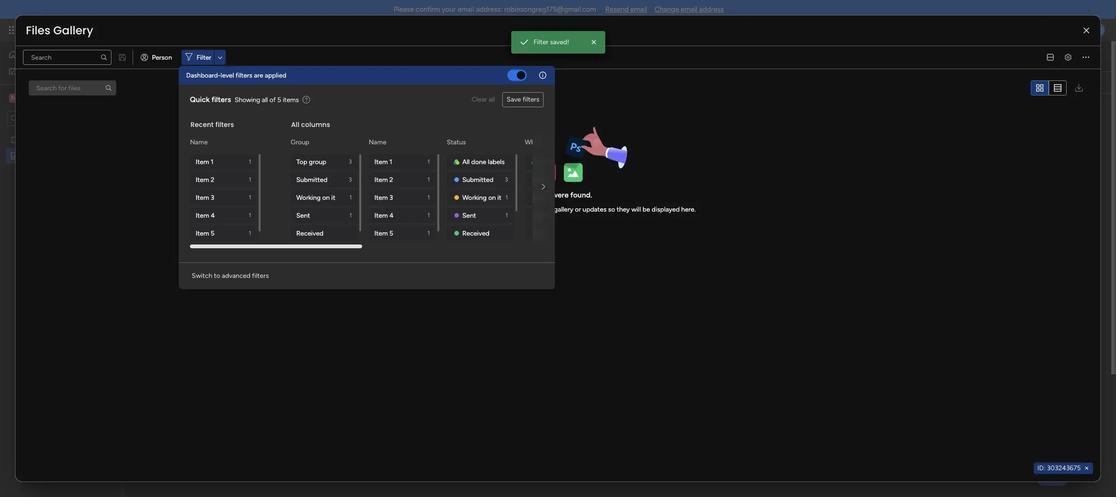 Task type: locate. For each thing, give the bounding box(es) containing it.
it inside status group
[[498, 194, 502, 202]]

1 horizontal spatial person button
[[395, 75, 436, 90]]

0 vertical spatial to
[[477, 206, 483, 214]]

add widget
[[153, 79, 187, 87]]

2 horizontal spatial 5
[[390, 229, 393, 237]]

2 name from the left
[[369, 138, 387, 146]]

1 horizontal spatial filter
[[454, 79, 469, 87]]

working
[[296, 194, 321, 202], [463, 194, 487, 202]]

2 item 5 from the left
[[375, 229, 393, 237]]

1 horizontal spatial email
[[631, 5, 648, 14]]

to
[[477, 206, 483, 214], [214, 272, 220, 280]]

new for new workspace
[[22, 93, 38, 102]]

1 horizontal spatial name
[[369, 138, 387, 146]]

working up any
[[463, 194, 487, 202]]

2 working from the left
[[463, 194, 487, 202]]

item 5 for first name group from the right
[[375, 229, 393, 237]]

all done labels down life
[[541, 158, 583, 166]]

item 5 for 1st name group
[[196, 229, 215, 237]]

1 vertical spatial person button
[[395, 75, 436, 90]]

filter / 1
[[454, 79, 478, 87]]

1 horizontal spatial done
[[550, 158, 565, 166]]

1 item 1 from the left
[[196, 158, 214, 166]]

group
[[309, 158, 327, 166]]

2 4 from the left
[[390, 212, 394, 220]]

0 horizontal spatial person
[[152, 53, 172, 61]]

showing
[[235, 96, 260, 104]]

0 horizontal spatial to
[[214, 272, 220, 280]]

2 name group from the left
[[369, 154, 438, 241]]

to inside button
[[214, 272, 220, 280]]

please left upload
[[421, 206, 440, 214]]

1 horizontal spatial 4
[[390, 212, 394, 220]]

id: 303243479
[[552, 268, 595, 276]]

0 horizontal spatial all done labels
[[463, 158, 505, 166]]

all done labels inside status group
[[463, 158, 505, 166]]

0 horizontal spatial 2
[[211, 176, 214, 184]]

0 horizontal spatial new
[[22, 93, 38, 102]]

item 4 for 1st name group
[[196, 212, 215, 220]]

1 labels from the left
[[488, 158, 505, 166]]

0 horizontal spatial received
[[296, 229, 324, 237]]

here.
[[682, 206, 696, 214]]

submitted down top group
[[296, 176, 328, 184]]

1 horizontal spatial item 4
[[375, 212, 394, 220]]

person inside new dashboard banner
[[410, 79, 430, 87]]

filters left are
[[236, 71, 253, 79]]

were
[[552, 190, 569, 199]]

new inside banner
[[142, 46, 174, 67]]

top group
[[296, 158, 327, 166]]

all down status
[[463, 158, 470, 166]]

1 name from the left
[[190, 138, 208, 146]]

all inside status group
[[463, 158, 470, 166]]

group group
[[291, 154, 360, 241]]

select product image
[[8, 25, 18, 35]]

2 item 1 from the left
[[375, 158, 392, 166]]

done
[[472, 158, 487, 166], [550, 158, 565, 166]]

working inside status group
[[463, 194, 487, 202]]

please left confirm
[[394, 5, 414, 14]]

0 horizontal spatial item 1
[[196, 158, 214, 166]]

all inside what is the life event? group
[[541, 158, 548, 166]]

filters right the advanced
[[252, 272, 269, 280]]

learn more image
[[303, 96, 310, 104]]

1 vertical spatial please
[[421, 206, 440, 214]]

working on it down group
[[296, 194, 336, 202]]

0 vertical spatial work
[[76, 24, 93, 35]]

filter for filter
[[197, 53, 212, 61]]

all for status
[[463, 158, 470, 166]]

work right my on the left top of the page
[[31, 67, 46, 75]]

person button for filter dashboard by text search box
[[395, 75, 436, 90]]

labels for 3
[[488, 158, 505, 166]]

done for 3
[[472, 158, 487, 166]]

1 horizontal spatial new
[[142, 46, 174, 67]]

1 horizontal spatial submitted
[[463, 176, 494, 184]]

0 vertical spatial person button
[[137, 50, 178, 65]]

2 all done labels from the left
[[541, 158, 583, 166]]

list box
[[0, 130, 120, 291]]

1 horizontal spatial work
[[76, 24, 93, 35]]

2 received from the left
[[463, 229, 490, 237]]

1 horizontal spatial working on it
[[463, 194, 502, 202]]

1 horizontal spatial it
[[498, 194, 502, 202]]

new right n on the left top of page
[[22, 93, 38, 102]]

filters for quick filters showing all of 5 items
[[212, 95, 231, 104]]

all columns
[[291, 120, 330, 129]]

work right 'monday'
[[76, 24, 93, 35]]

1 item 5 from the left
[[196, 229, 215, 237]]

item 3
[[196, 194, 214, 202], [375, 194, 393, 202]]

please upload files to any item's files column, gallery or updates so they will be displayed here.
[[421, 206, 696, 214]]

0 horizontal spatial working on it
[[296, 194, 336, 202]]

work
[[76, 24, 93, 35], [31, 67, 46, 75]]

2 on from the left
[[489, 194, 496, 202]]

5 inside quick filters showing all of 5 items
[[278, 96, 281, 104]]

id: for id: 303243675
[[1038, 465, 1046, 473]]

2 horizontal spatial all
[[541, 158, 548, 166]]

2 labels from the left
[[566, 158, 583, 166]]

greg robinson image
[[1091, 23, 1106, 38]]

5 for first name group from the right
[[390, 229, 393, 237]]

on inside status group
[[489, 194, 496, 202]]

family illness
[[541, 229, 579, 237]]

1 horizontal spatial person
[[410, 79, 430, 87]]

id: left 303243479
[[552, 268, 560, 276]]

0 horizontal spatial labels
[[488, 158, 505, 166]]

they
[[617, 206, 630, 214]]

more dots image
[[1084, 54, 1090, 61]]

or
[[575, 206, 581, 214]]

1 it from the left
[[332, 194, 336, 202]]

0 horizontal spatial sent
[[296, 212, 310, 220]]

id:
[[552, 268, 560, 276], [1038, 465, 1046, 473]]

email right change
[[681, 5, 698, 14]]

done inside what is the life event? group
[[550, 158, 565, 166]]

1 horizontal spatial item 5
[[375, 229, 393, 237]]

1 horizontal spatial item 3
[[375, 194, 393, 202]]

0 horizontal spatial item 4
[[196, 212, 215, 220]]

1 all done labels from the left
[[463, 158, 505, 166]]

1 received from the left
[[296, 229, 324, 237]]

0 horizontal spatial on
[[322, 194, 330, 202]]

what is the life event? group
[[525, 154, 594, 277]]

0 horizontal spatial work
[[31, 67, 46, 75]]

level
[[221, 71, 234, 79]]

upload
[[441, 206, 461, 214]]

1 working on it from the left
[[296, 194, 336, 202]]

submitted inside status group
[[463, 176, 494, 184]]

quick
[[190, 95, 210, 104]]

filters down connected at left
[[212, 95, 231, 104]]

1 working from the left
[[296, 194, 321, 202]]

working on it up any
[[463, 194, 502, 202]]

0 horizontal spatial item 3
[[196, 194, 214, 202]]

0 horizontal spatial please
[[394, 5, 414, 14]]

files right upload
[[463, 206, 475, 214]]

1 vertical spatial work
[[31, 67, 46, 75]]

email
[[458, 5, 475, 14], [631, 5, 648, 14], [681, 5, 698, 14]]

workspace image
[[9, 93, 18, 103]]

2 it from the left
[[498, 194, 502, 202]]

add to favorites image
[[267, 52, 277, 61]]

2 item 3 from the left
[[375, 194, 393, 202]]

all done labels inside what is the life event? group
[[541, 158, 583, 166]]

your
[[442, 5, 456, 14]]

1 horizontal spatial all done labels
[[541, 158, 583, 166]]

0 vertical spatial please
[[394, 5, 414, 14]]

None search field
[[23, 50, 112, 65], [281, 75, 369, 90], [23, 50, 112, 65]]

email right your
[[458, 5, 475, 14]]

id: up help
[[1038, 465, 1046, 473]]

2 email from the left
[[631, 5, 648, 14]]

1 horizontal spatial name group
[[369, 154, 438, 241]]

item 5
[[196, 229, 215, 237], [375, 229, 393, 237]]

option
[[0, 131, 120, 133]]

1 horizontal spatial sent
[[463, 212, 476, 220]]

name
[[190, 138, 208, 146], [369, 138, 387, 146]]

filter inside new dashboard banner
[[454, 79, 469, 87]]

submitted up any
[[463, 176, 494, 184]]

2 working on it from the left
[[463, 194, 502, 202]]

2 done from the left
[[550, 158, 565, 166]]

0 horizontal spatial working
[[296, 194, 321, 202]]

all
[[291, 120, 299, 129], [463, 158, 470, 166], [541, 158, 548, 166]]

1 horizontal spatial id:
[[1038, 465, 1046, 473]]

filter left 'saved!'
[[534, 38, 549, 46]]

status group
[[447, 154, 516, 277]]

name for first name group from the right
[[369, 138, 387, 146]]

1 horizontal spatial received
[[463, 229, 490, 237]]

all done labels down status
[[463, 158, 505, 166]]

all for what is the life event?
[[541, 158, 548, 166]]

v2 split view image
[[1048, 54, 1054, 61]]

0 vertical spatial id:
[[552, 268, 560, 276]]

1 vertical spatial new
[[22, 93, 38, 102]]

submitted
[[296, 176, 328, 184], [463, 176, 494, 184]]

0 horizontal spatial done
[[472, 158, 487, 166]]

0 horizontal spatial filter
[[197, 53, 212, 61]]

1 horizontal spatial please
[[421, 206, 440, 214]]

grievance
[[541, 212, 571, 220]]

3 email from the left
[[681, 5, 698, 14]]

Filter dashboard by text search field
[[281, 75, 369, 90]]

work inside button
[[31, 67, 46, 75]]

1 item 2 from the left
[[196, 176, 214, 184]]

1 vertical spatial filter
[[197, 53, 212, 61]]

1 done from the left
[[472, 158, 487, 166]]

filters
[[236, 71, 253, 79], [212, 95, 231, 104], [523, 96, 540, 104], [216, 120, 234, 129], [252, 272, 269, 280]]

all up group
[[291, 120, 299, 129]]

new up add
[[142, 46, 174, 67]]

/
[[471, 79, 474, 87]]

person for filter dashboard by text search box
[[410, 79, 430, 87]]

None search field
[[29, 81, 116, 96]]

item 1 for 1st name group
[[196, 158, 214, 166]]

filter inside alert
[[534, 38, 549, 46]]

working down top group
[[296, 194, 321, 202]]

2 item 2 from the left
[[375, 176, 393, 184]]

working on it
[[296, 194, 336, 202], [463, 194, 502, 202]]

0 horizontal spatial item 2
[[196, 176, 214, 184]]

1 horizontal spatial item 1
[[375, 158, 392, 166]]

filters right recent at the left of the page
[[216, 120, 234, 129]]

files right the no
[[536, 190, 550, 199]]

advanced
[[222, 272, 251, 280]]

0 horizontal spatial person button
[[137, 50, 178, 65]]

0 horizontal spatial 5
[[211, 229, 215, 237]]

1 vertical spatial id:
[[1038, 465, 1046, 473]]

1 horizontal spatial all
[[463, 158, 470, 166]]

1 item 4 from the left
[[196, 212, 215, 220]]

0 horizontal spatial item 5
[[196, 229, 215, 237]]

widget
[[167, 79, 187, 87]]

3
[[349, 159, 352, 165], [349, 177, 352, 183], [505, 177, 508, 183], [211, 194, 214, 202], [390, 194, 393, 202]]

person left filter / 1
[[410, 79, 430, 87]]

email right the resend
[[631, 5, 648, 14]]

0 horizontal spatial it
[[332, 194, 336, 202]]

item 4 for first name group from the right
[[375, 212, 394, 220]]

items
[[283, 96, 299, 104]]

1 horizontal spatial search image
[[358, 79, 366, 87]]

v2 settings line image
[[1066, 54, 1072, 61]]

4
[[211, 212, 215, 220], [390, 212, 394, 220]]

it inside group group
[[332, 194, 336, 202]]

labels inside what is the life event? group
[[566, 158, 583, 166]]

received inside group group
[[296, 229, 324, 237]]

1 connected board
[[212, 79, 267, 87]]

monday work management
[[42, 24, 146, 35]]

labels inside status group
[[488, 158, 505, 166]]

1 horizontal spatial labels
[[566, 158, 583, 166]]

updates
[[583, 206, 607, 214]]

connected
[[217, 79, 248, 87]]

0 horizontal spatial 4
[[211, 212, 215, 220]]

dialog
[[179, 66, 917, 289]]

help
[[1045, 474, 1062, 483]]

1 submitted from the left
[[296, 176, 328, 184]]

all done labels
[[463, 158, 505, 166], [541, 158, 583, 166]]

gallery
[[53, 23, 93, 38]]

filter left /
[[454, 79, 469, 87]]

0 horizontal spatial files
[[463, 206, 475, 214]]

change email address
[[655, 5, 724, 14]]

2 vertical spatial filter
[[454, 79, 469, 87]]

0 vertical spatial person
[[152, 53, 172, 61]]

0 vertical spatial new
[[142, 46, 174, 67]]

4 for first name group from the right
[[390, 212, 394, 220]]

on down group
[[322, 194, 330, 202]]

please
[[394, 5, 414, 14], [421, 206, 440, 214]]

0 horizontal spatial submitted
[[296, 176, 328, 184]]

2 item 4 from the left
[[375, 212, 394, 220]]

filter inside popup button
[[197, 53, 212, 61]]

files
[[536, 190, 550, 199], [463, 206, 475, 214], [516, 206, 528, 214]]

2
[[211, 176, 214, 184], [390, 176, 393, 184]]

0 horizontal spatial name
[[190, 138, 208, 146]]

to left any
[[477, 206, 483, 214]]

1 sent from the left
[[296, 212, 310, 220]]

1 horizontal spatial 2
[[390, 176, 393, 184]]

0 vertical spatial filter
[[534, 38, 549, 46]]

no
[[524, 190, 535, 199]]

1 on from the left
[[322, 194, 330, 202]]

labels
[[488, 158, 505, 166], [566, 158, 583, 166]]

1 image
[[980, 19, 988, 30]]

person up add
[[152, 53, 172, 61]]

filters right save
[[523, 96, 540, 104]]

wedding
[[541, 194, 567, 202]]

search image inside filter dashboard by text search box
[[358, 79, 366, 87]]

all up baby
[[541, 158, 548, 166]]

item 3 for first name group from the right
[[375, 194, 393, 202]]

search image
[[358, 79, 366, 87], [105, 84, 112, 92]]

0 horizontal spatial name group
[[190, 154, 259, 241]]

1 2 from the left
[[211, 176, 214, 184]]

1 horizontal spatial on
[[489, 194, 496, 202]]

item 1 for first name group from the right
[[375, 158, 392, 166]]

arrow down image
[[482, 77, 494, 88]]

1 vertical spatial to
[[214, 272, 220, 280]]

work for monday
[[76, 24, 93, 35]]

help button
[[1037, 471, 1070, 486]]

1 4 from the left
[[211, 212, 215, 220]]

0 horizontal spatial email
[[458, 5, 475, 14]]

files right the item's
[[516, 206, 528, 214]]

1 horizontal spatial item 2
[[375, 176, 393, 184]]

0 horizontal spatial search image
[[105, 84, 112, 92]]

New Dashboard field
[[139, 46, 262, 67]]

1 horizontal spatial to
[[477, 206, 483, 214]]

sent inside group group
[[296, 212, 310, 220]]

close image
[[590, 38, 599, 47]]

on inside group group
[[322, 194, 330, 202]]

303243675
[[1048, 465, 1082, 473]]

0 horizontal spatial id:
[[552, 268, 560, 276]]

1 email from the left
[[458, 5, 475, 14]]

1 horizontal spatial 5
[[278, 96, 281, 104]]

on up any
[[489, 194, 496, 202]]

1 item 3 from the left
[[196, 194, 214, 202]]

received
[[296, 229, 324, 237], [463, 229, 490, 237]]

sent
[[296, 212, 310, 220], [463, 212, 476, 220]]

1 horizontal spatial working
[[463, 194, 487, 202]]

please for please upload files to any item's files column, gallery or updates so they will be displayed here.
[[421, 206, 440, 214]]

new inside workspace selection element
[[22, 93, 38, 102]]

2 submitted from the left
[[463, 176, 494, 184]]

2 sent from the left
[[463, 212, 476, 220]]

1 inside popup button
[[212, 79, 215, 87]]

working on it inside group group
[[296, 194, 336, 202]]

done inside status group
[[472, 158, 487, 166]]

1 vertical spatial person
[[410, 79, 430, 87]]

item 4
[[196, 212, 215, 220], [375, 212, 394, 220]]

share button
[[1040, 48, 1078, 64]]

to right switch
[[214, 272, 220, 280]]

2 horizontal spatial email
[[681, 5, 698, 14]]

name group
[[190, 154, 259, 241], [369, 154, 438, 241]]

address:
[[476, 5, 503, 14]]

2 horizontal spatial filter
[[534, 38, 549, 46]]

dapulse x slim image
[[1084, 27, 1090, 34]]

person
[[152, 53, 172, 61], [410, 79, 430, 87]]

switch to advanced filters button
[[188, 269, 273, 284]]

gallery
[[554, 206, 574, 214]]

filter left arrow down image
[[197, 53, 212, 61]]

name for 1st name group
[[190, 138, 208, 146]]



Task type: vqa. For each thing, say whether or not it's contained in the screenshot.
Person "POPUP BUTTON" to the right
yes



Task type: describe. For each thing, give the bounding box(es) containing it.
Filter dashboard by text search field
[[23, 50, 112, 65]]

labels for baby
[[566, 158, 583, 166]]

new dashboard banner
[[125, 41, 1112, 94]]

robinsongreg175@gmail.com
[[505, 5, 597, 14]]

are
[[254, 71, 263, 79]]

filter saved!
[[534, 38, 570, 46]]

board
[[250, 79, 267, 87]]

filter saved! alert
[[511, 31, 606, 54]]

new workspace
[[22, 93, 78, 102]]

event?
[[571, 138, 591, 146]]

new for new dashboard
[[142, 46, 174, 67]]

baby
[[541, 176, 555, 184]]

confirm
[[416, 5, 440, 14]]

received inside status group
[[463, 229, 490, 237]]

what is the life event?
[[525, 138, 591, 146]]

0 horizontal spatial all
[[291, 120, 299, 129]]

my work button
[[6, 63, 101, 78]]

be
[[643, 206, 651, 214]]

found.
[[571, 190, 593, 199]]

email for change email address
[[681, 5, 698, 14]]

id: 303243675 element
[[1035, 463, 1094, 474]]

any
[[484, 206, 495, 214]]

1 name group from the left
[[190, 154, 259, 241]]

resend email
[[606, 5, 648, 14]]

public dashboard image
[[10, 151, 19, 160]]

will
[[632, 206, 642, 214]]

family
[[541, 229, 560, 237]]

remove image
[[1084, 465, 1092, 473]]

4 for 1st name group
[[211, 212, 215, 220]]

workspace
[[39, 93, 78, 102]]

email for resend email
[[631, 5, 648, 14]]

the
[[549, 138, 559, 146]]

life
[[560, 138, 569, 146]]

id: for id: 303243479
[[552, 268, 560, 276]]

displayed
[[652, 206, 680, 214]]

group
[[291, 138, 309, 146]]

working inside group group
[[296, 194, 321, 202]]

no files were found.
[[524, 190, 593, 199]]

columns
[[301, 120, 330, 129]]

1 connected board button
[[195, 75, 271, 90]]

all
[[262, 96, 268, 104]]

item 2 for 1st name group
[[196, 176, 214, 184]]

1 horizontal spatial files
[[516, 206, 528, 214]]

done for baby
[[550, 158, 565, 166]]

please for please confirm your email address: robinsongreg175@gmail.com
[[394, 5, 414, 14]]

Files Gallery field
[[24, 23, 96, 38]]

resend
[[606, 5, 629, 14]]

5 for 1st name group
[[211, 229, 215, 237]]

save filters button
[[503, 92, 544, 107]]

arrow down image
[[215, 52, 226, 63]]

dashboard-level filters are applied
[[186, 71, 287, 79]]

3 inside status group
[[505, 177, 508, 183]]

home button
[[6, 47, 101, 62]]

filter button
[[182, 50, 226, 65]]

edit
[[606, 52, 618, 60]]

2 horizontal spatial files
[[536, 190, 550, 199]]

quick filters showing all of 5 items
[[190, 95, 299, 104]]

save filters
[[507, 96, 540, 104]]

gallery layout group
[[1032, 80, 1068, 96]]

column,
[[529, 206, 553, 214]]

submitted inside group group
[[296, 176, 328, 184]]

all done labels for baby
[[541, 158, 583, 166]]

sent inside status group
[[463, 212, 476, 220]]

filters for recent filters
[[216, 120, 234, 129]]

save
[[507, 96, 521, 104]]

is
[[543, 138, 547, 146]]

item's
[[497, 206, 514, 214]]

filter for filter saved!
[[534, 38, 549, 46]]

edit button
[[602, 49, 622, 64]]

dashboard
[[177, 46, 260, 67]]

303243479
[[561, 268, 595, 276]]

of
[[270, 96, 276, 104]]

search image
[[100, 54, 108, 61]]

change
[[655, 5, 680, 14]]

switch
[[192, 272, 212, 280]]

my work
[[21, 67, 46, 75]]

dashboard-
[[186, 71, 221, 79]]

my
[[21, 67, 30, 75]]

status
[[447, 138, 466, 146]]

recent filters
[[191, 120, 234, 129]]

working on it inside status group
[[463, 194, 502, 202]]

person button for filter dashboard by text search field
[[137, 50, 178, 65]]

top
[[296, 158, 307, 166]]

all done labels for 3
[[463, 158, 505, 166]]

dialog containing recent filters
[[179, 66, 917, 289]]

2 2 from the left
[[390, 176, 393, 184]]

share
[[1057, 52, 1074, 60]]

so
[[609, 206, 616, 214]]

files gallery
[[26, 23, 93, 38]]

resend email link
[[606, 5, 648, 14]]

management
[[95, 24, 146, 35]]

none search field filter dashboard by text
[[281, 75, 369, 90]]

add widget button
[[136, 75, 191, 90]]

switch to advanced filters
[[192, 272, 269, 280]]

filter for filter / 1
[[454, 79, 469, 87]]

public board image
[[10, 135, 19, 144]]

item 3 for 1st name group
[[196, 194, 214, 202]]

illness
[[561, 229, 579, 237]]

recent
[[191, 120, 214, 129]]

monday
[[42, 24, 74, 35]]

filters for save filters
[[523, 96, 540, 104]]

person for filter dashboard by text search field
[[152, 53, 172, 61]]

id: 303243675
[[1038, 465, 1082, 473]]

work for my
[[31, 67, 46, 75]]

workspace selection element
[[9, 92, 79, 104]]

saved!
[[550, 38, 570, 46]]

what
[[525, 138, 541, 146]]

files
[[26, 23, 50, 38]]

add
[[153, 79, 165, 87]]

home
[[22, 50, 40, 58]]

new dashboard
[[142, 46, 260, 67]]

applied
[[265, 71, 287, 79]]

address
[[700, 5, 724, 14]]

item 2 for first name group from the right
[[375, 176, 393, 184]]



